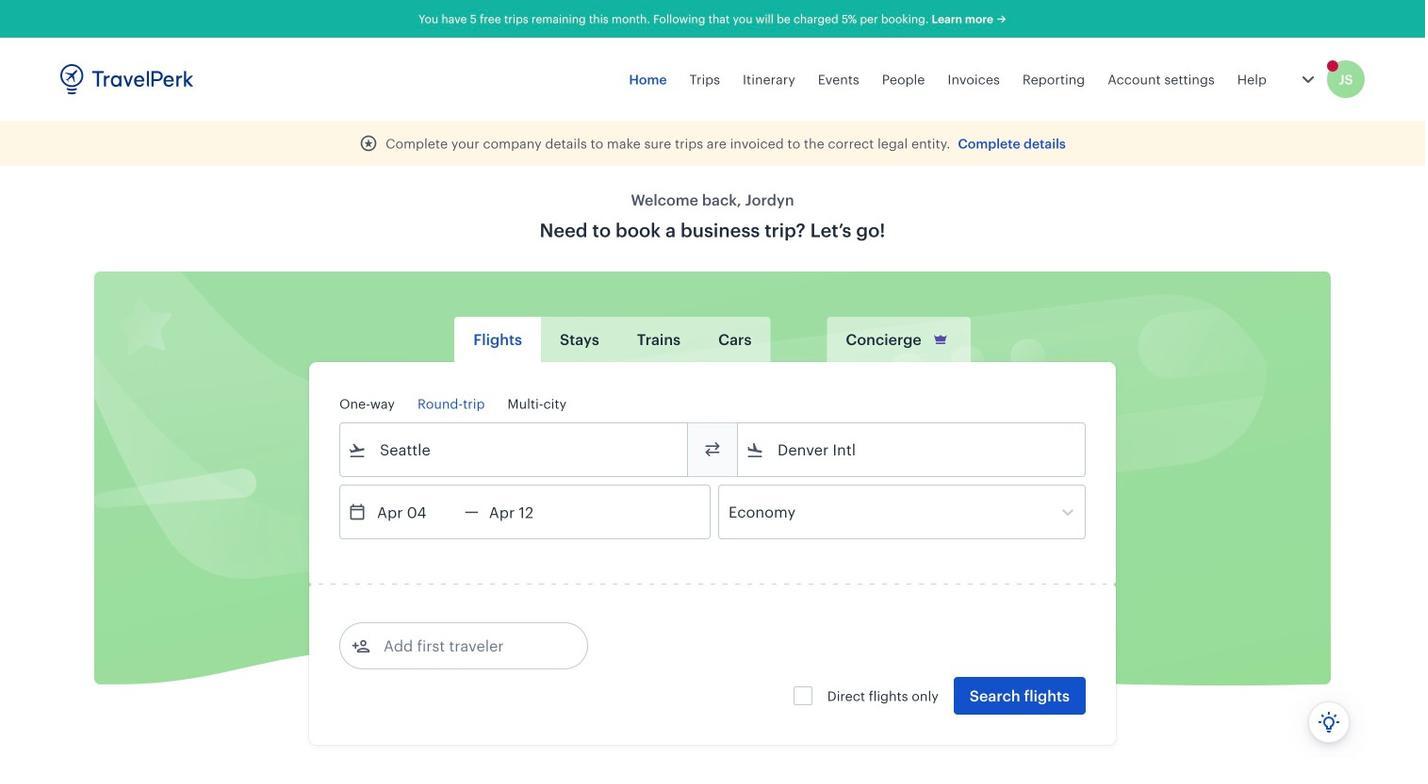 Task type: locate. For each thing, give the bounding box(es) containing it.
Return text field
[[479, 486, 577, 538]]

To search field
[[765, 435, 1061, 465]]



Task type: describe. For each thing, give the bounding box(es) containing it.
From search field
[[367, 435, 663, 465]]

Depart text field
[[367, 486, 465, 538]]

Add first traveler search field
[[371, 631, 567, 661]]



Task type: vqa. For each thing, say whether or not it's contained in the screenshot.
The To search box
yes



